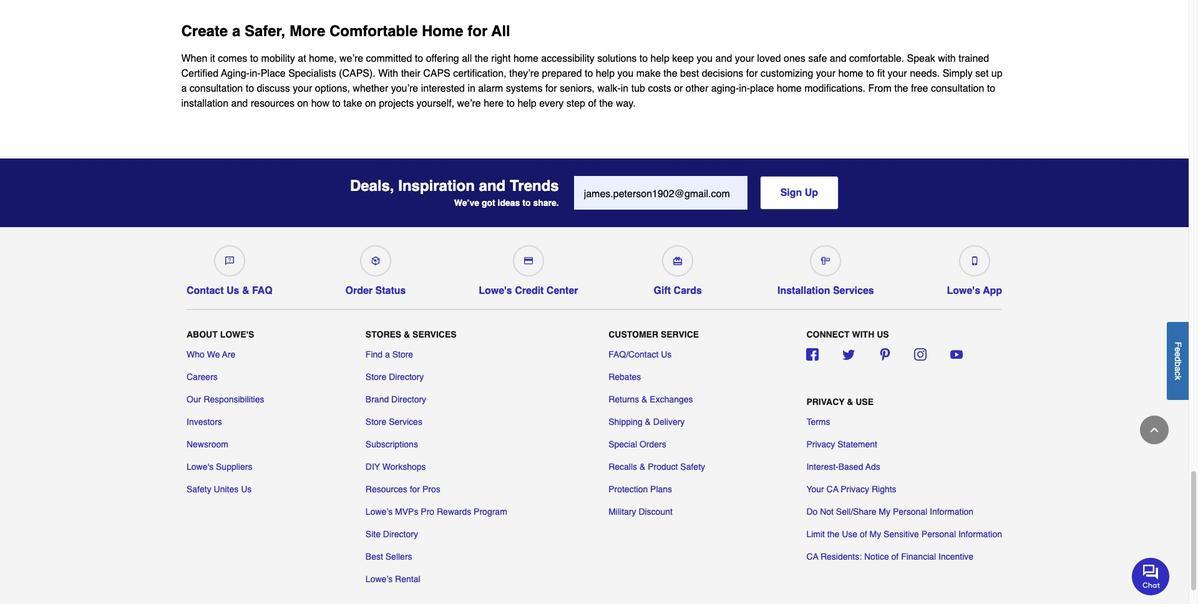 Task type: locate. For each thing, give the bounding box(es) containing it.
limit
[[807, 529, 825, 539]]

1 horizontal spatial safety
[[681, 462, 705, 472]]

notice
[[864, 552, 889, 561]]

0 vertical spatial my
[[879, 507, 891, 517]]

us inside 'faq/contact us' link
[[661, 349, 672, 359]]

our responsibilities link
[[187, 393, 264, 405]]

0 horizontal spatial in-
[[250, 68, 261, 79]]

interested
[[421, 83, 465, 94]]

customer
[[609, 329, 659, 339]]

1 vertical spatial lowe's
[[366, 574, 393, 584]]

& for privacy & use
[[847, 397, 853, 407]]

0 vertical spatial personal
[[893, 507, 928, 517]]

faq/contact us link
[[609, 348, 672, 361]]

e up b
[[1173, 352, 1183, 357]]

brand directory link
[[366, 393, 426, 405]]

ca right your
[[827, 484, 839, 494]]

0 vertical spatial services
[[833, 285, 874, 297]]

privacy statement
[[807, 439, 878, 449]]

with
[[938, 53, 956, 64]]

when
[[181, 53, 207, 64]]

lowe's for lowe's rental
[[366, 574, 393, 584]]

returns & exchanges
[[609, 394, 693, 404]]

help
[[651, 53, 670, 64], [596, 68, 615, 79], [518, 98, 537, 109]]

use up statement
[[856, 397, 874, 407]]

caps
[[423, 68, 451, 79]]

limit the use of my sensitive personal information link
[[807, 528, 1002, 540]]

based
[[839, 462, 863, 472]]

on down whether
[[365, 98, 376, 109]]

my up notice at the right bottom of page
[[870, 529, 881, 539]]

0 horizontal spatial on
[[297, 98, 308, 109]]

home down customizing
[[777, 83, 802, 94]]

0 horizontal spatial in
[[468, 83, 476, 94]]

in- up discuss
[[250, 68, 261, 79]]

& left delivery
[[645, 417, 651, 427]]

f
[[1173, 342, 1183, 347]]

1 vertical spatial store
[[366, 372, 387, 382]]

safety unites us link
[[187, 483, 252, 495]]

a inside when it comes to mobility at home, we're committed to offering all the right home accessibility solutions to help keep you and your loved ones safe and comfortable. speak with trained certified aging-in-place specialists (caps). with their caps certification, they're prepared to help you make the best decisions for customizing your home to fit your needs. simply set up a consultation to discuss your options, whether you're interested in alarm systems for seniors, walk-in tub costs or other aging-in-place home modifications. from the free consultation to installation and resources on how to take on projects yourself, we're here to help every step of the way.
[[181, 83, 187, 94]]

services up connect with us
[[833, 285, 874, 297]]

0 vertical spatial us
[[227, 285, 239, 297]]

0 horizontal spatial ca
[[807, 552, 819, 561]]

1 vertical spatial privacy
[[807, 439, 835, 449]]

us right contact
[[227, 285, 239, 297]]

e up d
[[1173, 347, 1183, 352]]

ca inside 'link'
[[827, 484, 839, 494]]

rewards
[[437, 507, 471, 517]]

safety left unites
[[187, 484, 211, 494]]

1 horizontal spatial ca
[[827, 484, 839, 494]]

1 vertical spatial directory
[[391, 394, 426, 404]]

simply
[[943, 68, 973, 79]]

do not sell/share my personal information link
[[807, 505, 974, 518]]

services up find a store link
[[413, 329, 457, 339]]

0 horizontal spatial safety
[[187, 484, 211, 494]]

1 horizontal spatial help
[[596, 68, 615, 79]]

use down sell/share
[[842, 529, 858, 539]]

my down rights on the bottom right of page
[[879, 507, 891, 517]]

1 vertical spatial home
[[839, 68, 863, 79]]

mobile image
[[970, 257, 979, 265]]

your left loved
[[735, 53, 755, 64]]

in- down the decisions
[[739, 83, 750, 94]]

services for installation services
[[833, 285, 874, 297]]

use
[[856, 397, 874, 407], [842, 529, 858, 539]]

you
[[697, 53, 713, 64], [618, 68, 634, 79]]

youtube image
[[950, 348, 963, 361]]

us inside the contact us & faq link
[[227, 285, 239, 297]]

us for contact
[[227, 285, 239, 297]]

consultation up installation
[[190, 83, 243, 94]]

gift card image
[[674, 257, 682, 265]]

us
[[227, 285, 239, 297], [661, 349, 672, 359], [241, 484, 252, 494]]

2 vertical spatial store
[[366, 417, 387, 427]]

to up make
[[640, 53, 648, 64]]

instagram image
[[914, 348, 927, 361]]

help up make
[[651, 53, 670, 64]]

0 vertical spatial lowe's
[[366, 507, 393, 517]]

0 horizontal spatial consultation
[[190, 83, 243, 94]]

2 horizontal spatial us
[[661, 349, 672, 359]]

on left how
[[297, 98, 308, 109]]

help down systems
[[518, 98, 537, 109]]

0 vertical spatial safety
[[681, 462, 705, 472]]

1 vertical spatial safety
[[187, 484, 211, 494]]

protection plans
[[609, 484, 672, 494]]

lowe's down best
[[366, 574, 393, 584]]

0 horizontal spatial you
[[618, 68, 634, 79]]

1 horizontal spatial consultation
[[931, 83, 984, 94]]

lowe's down newsroom
[[187, 462, 214, 472]]

of
[[588, 98, 597, 109], [860, 529, 867, 539], [892, 552, 899, 561]]

a
[[232, 23, 240, 40], [181, 83, 187, 94], [385, 349, 390, 359], [1173, 366, 1183, 371]]

0 horizontal spatial we're
[[339, 53, 363, 64]]

us down customer service
[[661, 349, 672, 359]]

faq
[[252, 285, 273, 297]]

installation services
[[778, 285, 874, 297]]

privacy up the interest-
[[807, 439, 835, 449]]

use for the
[[842, 529, 858, 539]]

it
[[210, 53, 215, 64]]

1 horizontal spatial we're
[[457, 98, 481, 109]]

of down sell/share
[[860, 529, 867, 539]]

& right recalls
[[640, 462, 646, 472]]

interest-
[[807, 462, 839, 472]]

0 horizontal spatial help
[[518, 98, 537, 109]]

0 vertical spatial you
[[697, 53, 713, 64]]

& right returns
[[642, 394, 648, 404]]

safety right product
[[681, 462, 705, 472]]

chevron up image
[[1148, 424, 1161, 436]]

0 vertical spatial directory
[[389, 372, 424, 382]]

2 vertical spatial us
[[241, 484, 252, 494]]

2 vertical spatial services
[[389, 417, 422, 427]]

protection plans link
[[609, 483, 672, 495]]

gift cards link
[[651, 240, 705, 297]]

0 horizontal spatial home
[[514, 53, 539, 64]]

store up brand
[[366, 372, 387, 382]]

more
[[290, 23, 325, 40]]

careers
[[187, 372, 218, 382]]

installation
[[181, 98, 229, 109]]

program
[[474, 507, 507, 517]]

2 consultation from the left
[[931, 83, 984, 94]]

comes
[[218, 53, 247, 64]]

returns
[[609, 394, 639, 404]]

services for store services
[[389, 417, 422, 427]]

status
[[375, 285, 406, 297]]

we're left here
[[457, 98, 481, 109]]

my inside do not sell/share my personal information link
[[879, 507, 891, 517]]

help up walk-
[[596, 68, 615, 79]]

you down solutions
[[618, 68, 634, 79]]

2 vertical spatial help
[[518, 98, 537, 109]]

1 horizontal spatial in
[[621, 83, 629, 94]]

privacy up terms "link" in the right of the page
[[807, 397, 845, 407]]

lowe's up site
[[366, 507, 393, 517]]

0 horizontal spatial us
[[227, 285, 239, 297]]

privacy
[[807, 397, 845, 407], [807, 439, 835, 449], [841, 484, 869, 494]]

special orders
[[609, 439, 666, 449]]

0 vertical spatial of
[[588, 98, 597, 109]]

1 lowe's from the top
[[366, 507, 393, 517]]

order status
[[345, 285, 406, 297]]

a right find
[[385, 349, 390, 359]]

1 vertical spatial personal
[[922, 529, 956, 539]]

0 vertical spatial ca
[[827, 484, 839, 494]]

store for directory
[[366, 372, 387, 382]]

your right fit
[[888, 68, 907, 79]]

facebook image
[[807, 348, 819, 361]]

and up the decisions
[[716, 53, 732, 64]]

2 vertical spatial directory
[[383, 529, 418, 539]]

&
[[242, 285, 249, 297], [404, 329, 410, 339], [642, 394, 648, 404], [847, 397, 853, 407], [645, 417, 651, 427], [640, 462, 646, 472]]

committed
[[366, 53, 412, 64]]

all
[[492, 23, 510, 40]]

subscriptions link
[[366, 438, 418, 450]]

you up best
[[697, 53, 713, 64]]

1 horizontal spatial of
[[860, 529, 867, 539]]

the right all
[[475, 53, 489, 64]]

yourself,
[[417, 98, 454, 109]]

a inside button
[[1173, 366, 1183, 371]]

store directory
[[366, 372, 424, 382]]

privacy up sell/share
[[841, 484, 869, 494]]

0 vertical spatial help
[[651, 53, 670, 64]]

in left "tub" in the right of the page
[[621, 83, 629, 94]]

2 horizontal spatial help
[[651, 53, 670, 64]]

a up k
[[1173, 366, 1183, 371]]

trained
[[959, 53, 989, 64]]

1 horizontal spatial in-
[[739, 83, 750, 94]]

1 consultation from the left
[[190, 83, 243, 94]]

store down stores & services
[[392, 349, 413, 359]]

and inside deals, inspiration and trends we've got ideas to share.
[[479, 177, 506, 195]]

directory up "brand directory" link
[[389, 372, 424, 382]]

of for limit
[[860, 529, 867, 539]]

us right unites
[[241, 484, 252, 494]]

home up they're
[[514, 53, 539, 64]]

1 horizontal spatial on
[[365, 98, 376, 109]]

systems
[[506, 83, 543, 94]]

services down brand directory in the left of the page
[[389, 417, 422, 427]]

chat invite button image
[[1132, 557, 1170, 595]]

lowe's for lowe's suppliers
[[187, 462, 214, 472]]

we're up (caps).
[[339, 53, 363, 64]]

home up modifications.
[[839, 68, 863, 79]]

a up comes
[[232, 23, 240, 40]]

fit
[[877, 68, 885, 79]]

brand directory
[[366, 394, 426, 404]]

sign up form
[[574, 176, 839, 210]]

1 vertical spatial use
[[842, 529, 858, 539]]

place
[[750, 83, 774, 94]]

lowe's left app
[[947, 285, 981, 297]]

safety
[[681, 462, 705, 472], [187, 484, 211, 494]]

my
[[879, 507, 891, 517], [870, 529, 881, 539]]

directory for store directory
[[389, 372, 424, 382]]

directory down store directory link
[[391, 394, 426, 404]]

and up got
[[479, 177, 506, 195]]

the left free
[[895, 83, 908, 94]]

0 vertical spatial privacy
[[807, 397, 845, 407]]

1 horizontal spatial you
[[697, 53, 713, 64]]

1 vertical spatial ca
[[807, 552, 819, 561]]

responsibilities
[[204, 394, 264, 404]]

ca down limit
[[807, 552, 819, 561]]

lowe's for lowe's app
[[947, 285, 981, 297]]

2 vertical spatial of
[[892, 552, 899, 561]]

to right comes
[[250, 53, 258, 64]]

0 horizontal spatial of
[[588, 98, 597, 109]]

in down certification,
[[468, 83, 476, 94]]

directory
[[389, 372, 424, 382], [391, 394, 426, 404], [383, 529, 418, 539]]

pinterest image
[[879, 348, 891, 361]]

1 in from the left
[[468, 83, 476, 94]]

for up every
[[545, 83, 557, 94]]

personal up incentive
[[922, 529, 956, 539]]

lowe's
[[366, 507, 393, 517], [366, 574, 393, 584]]

rental
[[395, 574, 420, 584]]

find a store link
[[366, 348, 413, 361]]

0 vertical spatial home
[[514, 53, 539, 64]]

safety inside safety unites us link
[[187, 484, 211, 494]]

solutions
[[597, 53, 637, 64]]

privacy statement link
[[807, 438, 878, 450]]

1 vertical spatial us
[[661, 349, 672, 359]]

us inside safety unites us link
[[241, 484, 252, 494]]

for left 'pros'
[[410, 484, 420, 494]]

ca residents: notice of financial incentive link
[[807, 550, 974, 563]]

b
[[1173, 362, 1183, 366]]

consultation down simply
[[931, 83, 984, 94]]

2 vertical spatial privacy
[[841, 484, 869, 494]]

directory up "sellers"
[[383, 529, 418, 539]]

& right stores
[[404, 329, 410, 339]]

home
[[422, 23, 464, 40]]

lowe's left the credit
[[479, 285, 512, 297]]

of right step
[[588, 98, 597, 109]]

to up their
[[415, 53, 423, 64]]

2 lowe's from the top
[[366, 574, 393, 584]]

1 vertical spatial of
[[860, 529, 867, 539]]

options,
[[315, 83, 350, 94]]

military discount
[[609, 507, 673, 517]]

1 vertical spatial help
[[596, 68, 615, 79]]

personal up limit the use of my sensitive personal information
[[893, 507, 928, 517]]

to right ideas
[[523, 198, 531, 208]]

sellers
[[386, 552, 412, 561]]

all
[[462, 53, 472, 64]]

do not sell/share my personal information
[[807, 507, 974, 517]]

create a safer, more comfortable home for all
[[181, 23, 510, 40]]

1 on from the left
[[297, 98, 308, 109]]

2 horizontal spatial of
[[892, 552, 899, 561]]

of right notice at the right bottom of page
[[892, 552, 899, 561]]

us for faq/contact
[[661, 349, 672, 359]]

connect
[[807, 329, 850, 339]]

diy workshops
[[366, 462, 426, 472]]

here
[[484, 98, 504, 109]]

my inside limit the use of my sensitive personal information link
[[870, 529, 881, 539]]

e
[[1173, 347, 1183, 352], [1173, 352, 1183, 357]]

0 vertical spatial information
[[930, 507, 974, 517]]

use for &
[[856, 397, 874, 407]]

got
[[482, 198, 495, 208]]

order
[[345, 285, 373, 297]]

2 vertical spatial home
[[777, 83, 802, 94]]

a down certified
[[181, 83, 187, 94]]

investors
[[187, 417, 222, 427]]

workshops
[[383, 462, 426, 472]]

1 vertical spatial my
[[870, 529, 881, 539]]

0 vertical spatial use
[[856, 397, 874, 407]]

store down brand
[[366, 417, 387, 427]]

& up statement
[[847, 397, 853, 407]]

newsroom link
[[187, 438, 228, 450]]

to inside deals, inspiration and trends we've got ideas to share.
[[523, 198, 531, 208]]

1 horizontal spatial us
[[241, 484, 252, 494]]



Task type: vqa. For each thing, say whether or not it's contained in the screenshot.
LIMIT THE USE OF MY SENSITIVE PERSONAL INFORMATION Link
yes



Task type: describe. For each thing, give the bounding box(es) containing it.
find
[[366, 349, 383, 359]]

1 vertical spatial services
[[413, 329, 457, 339]]

2 e from the top
[[1173, 352, 1183, 357]]

of for ca
[[892, 552, 899, 561]]

service
[[661, 329, 699, 339]]

certified
[[181, 68, 219, 79]]

connect with us
[[807, 329, 889, 339]]

unites
[[214, 484, 239, 494]]

& for recalls & product safety
[[640, 462, 646, 472]]

contact us & faq
[[187, 285, 273, 297]]

1 vertical spatial in-
[[739, 83, 750, 94]]

to down aging-
[[246, 83, 254, 94]]

projects
[[379, 98, 414, 109]]

their
[[401, 68, 421, 79]]

1 vertical spatial information
[[959, 529, 1002, 539]]

make
[[636, 68, 661, 79]]

of inside when it comes to mobility at home, we're committed to offering all the right home accessibility solutions to help keep you and your loved ones safe and comfortable. speak with trained certified aging-in-place specialists (caps). with their caps certification, they're prepared to help you make the best decisions for customizing your home to fit your needs. simply set up a consultation to discuss your options, whether you're interested in alarm systems for seniors, walk-in tub costs or other aging-in-place home modifications. from the free consultation to installation and resources on how to take on projects yourself, we're here to help every step of the way.
[[588, 98, 597, 109]]

other
[[686, 83, 709, 94]]

pickup image
[[371, 257, 380, 265]]

lowe's app link
[[947, 240, 1002, 297]]

to up seniors,
[[585, 68, 593, 79]]

aging-
[[711, 83, 739, 94]]

twitter image
[[843, 348, 855, 361]]

best sellers
[[366, 552, 412, 561]]

store for services
[[366, 417, 387, 427]]

subscriptions
[[366, 439, 418, 449]]

2 in from the left
[[621, 83, 629, 94]]

incentive
[[939, 552, 974, 561]]

who we are link
[[187, 348, 236, 361]]

customer care image
[[225, 257, 234, 265]]

military discount link
[[609, 505, 673, 518]]

shipping & delivery link
[[609, 415, 685, 428]]

up
[[992, 68, 1003, 79]]

whether
[[353, 83, 388, 94]]

diy workshops link
[[366, 460, 426, 473]]

privacy for privacy statement
[[807, 439, 835, 449]]

your down specialists
[[293, 83, 312, 94]]

the up or
[[664, 68, 678, 79]]

lowe's up the are in the left of the page
[[220, 329, 254, 339]]

and down aging-
[[231, 98, 248, 109]]

decisions
[[702, 68, 744, 79]]

cards
[[674, 285, 702, 297]]

not
[[820, 507, 834, 517]]

stores & services
[[366, 329, 457, 339]]

returns & exchanges link
[[609, 393, 693, 405]]

plans
[[650, 484, 672, 494]]

2 horizontal spatial home
[[839, 68, 863, 79]]

create
[[181, 23, 228, 40]]

delivery
[[653, 417, 685, 427]]

best
[[680, 68, 699, 79]]

faq/contact us
[[609, 349, 672, 359]]

1 horizontal spatial home
[[777, 83, 802, 94]]

safety inside recalls & product safety link
[[681, 462, 705, 472]]

aging-
[[221, 68, 250, 79]]

& for stores & services
[[404, 329, 410, 339]]

for up place
[[746, 68, 758, 79]]

installation services link
[[778, 240, 874, 297]]

credit card image
[[524, 257, 533, 265]]

lowe's mvps pro rewards program link
[[366, 505, 507, 518]]

at
[[298, 53, 306, 64]]

shipping & delivery
[[609, 417, 685, 427]]

and right the safe
[[830, 53, 847, 64]]

credit
[[515, 285, 544, 297]]

installation
[[778, 285, 830, 297]]

modifications.
[[805, 83, 866, 94]]

your ca privacy rights
[[807, 484, 897, 494]]

who
[[187, 349, 205, 359]]

& left "faq"
[[242, 285, 249, 297]]

lowe's mvps pro rewards program
[[366, 507, 507, 517]]

safety unites us
[[187, 484, 252, 494]]

1 e from the top
[[1173, 347, 1183, 352]]

brand
[[366, 394, 389, 404]]

mvps
[[395, 507, 418, 517]]

alarm
[[478, 83, 503, 94]]

or
[[674, 83, 683, 94]]

prepared
[[542, 68, 582, 79]]

lowe's for lowe's mvps pro rewards program
[[366, 507, 393, 517]]

the down walk-
[[599, 98, 613, 109]]

lowe's for lowe's credit center
[[479, 285, 512, 297]]

ideas
[[498, 198, 520, 208]]

gift
[[654, 285, 671, 297]]

place
[[261, 68, 286, 79]]

discount
[[639, 507, 673, 517]]

to left fit
[[866, 68, 875, 79]]

ads
[[866, 462, 880, 472]]

scroll to top element
[[1140, 416, 1169, 444]]

to down up
[[987, 83, 996, 94]]

directory for brand directory
[[391, 394, 426, 404]]

safer,
[[245, 23, 285, 40]]

your down the safe
[[816, 68, 836, 79]]

f e e d b a c k
[[1173, 342, 1183, 380]]

how
[[311, 98, 330, 109]]

the right limit
[[828, 529, 840, 539]]

from
[[868, 83, 892, 94]]

to right here
[[507, 98, 515, 109]]

1 vertical spatial you
[[618, 68, 634, 79]]

& for returns & exchanges
[[642, 394, 648, 404]]

d
[[1173, 357, 1183, 362]]

0 vertical spatial store
[[392, 349, 413, 359]]

your
[[807, 484, 824, 494]]

k
[[1173, 376, 1183, 380]]

2 on from the left
[[365, 98, 376, 109]]

& for shipping & delivery
[[645, 417, 651, 427]]

privacy for privacy & use
[[807, 397, 845, 407]]

with
[[852, 329, 875, 339]]

Email Address email field
[[574, 176, 748, 210]]

residents:
[[821, 552, 862, 561]]

step
[[567, 98, 585, 109]]

resources for pros link
[[366, 483, 440, 495]]

0 vertical spatial we're
[[339, 53, 363, 64]]

way.
[[616, 98, 636, 109]]

investors link
[[187, 415, 222, 428]]

interest-based ads link
[[807, 460, 880, 473]]

offering
[[426, 53, 459, 64]]

ones
[[784, 53, 806, 64]]

about lowe's
[[187, 329, 254, 339]]

accessibility
[[541, 53, 595, 64]]

contact
[[187, 285, 224, 297]]

every
[[539, 98, 564, 109]]

speak
[[907, 53, 936, 64]]

0 vertical spatial in-
[[250, 68, 261, 79]]

privacy inside 'link'
[[841, 484, 869, 494]]

1 vertical spatial we're
[[457, 98, 481, 109]]

suppliers
[[216, 462, 252, 472]]

terms
[[807, 417, 830, 427]]

directory for site directory
[[383, 529, 418, 539]]

dimensions image
[[822, 257, 830, 265]]

to down 'options,'
[[332, 98, 341, 109]]

for left 'all'
[[468, 23, 488, 40]]

resources
[[251, 98, 295, 109]]

comfortable.
[[849, 53, 904, 64]]

specialists
[[288, 68, 336, 79]]

walk-
[[598, 83, 621, 94]]



